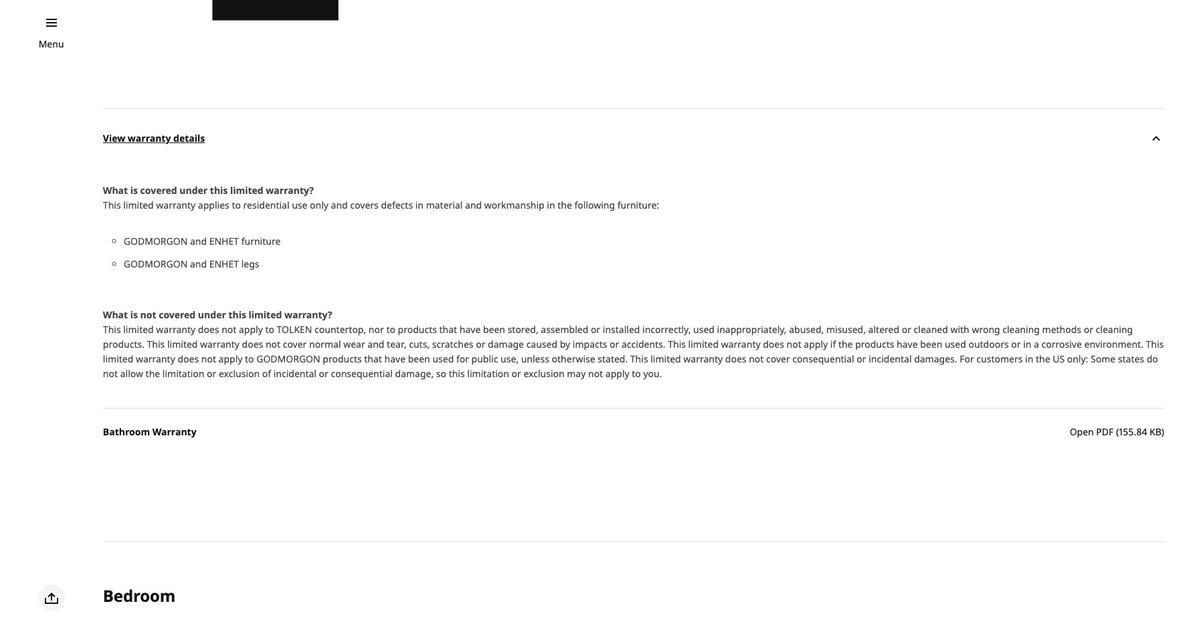 Task type: locate. For each thing, give the bounding box(es) containing it.
cleaning up a at the bottom of the page
[[1003, 324, 1040, 336]]

assembled
[[541, 324, 589, 336]]

for
[[960, 353, 975, 366]]

0 horizontal spatial incidental
[[274, 368, 317, 380]]

godmorgon for godmorgon and enhet furniture
[[124, 235, 188, 248]]

or left a at the bottom of the page
[[1012, 338, 1021, 351]]

or
[[591, 324, 601, 336], [902, 324, 912, 336], [1084, 324, 1094, 336], [476, 338, 486, 351], [610, 338, 620, 351], [1012, 338, 1021, 351], [857, 353, 867, 366], [207, 368, 216, 380], [319, 368, 329, 380], [512, 368, 521, 380]]

this down the legs
[[229, 309, 246, 322]]

consequential down wear
[[331, 368, 393, 380]]

1 vertical spatial consequential
[[331, 368, 393, 380]]

open pdf ( 155.84 kb )
[[1070, 426, 1165, 439]]

1 enhet from the top
[[209, 235, 239, 248]]

have down tear,
[[385, 353, 406, 366]]

0 horizontal spatial have
[[385, 353, 406, 366]]

1 is from the top
[[130, 184, 138, 197]]

0 vertical spatial under
[[180, 184, 208, 197]]

enhet left the legs
[[209, 258, 239, 271]]

0 horizontal spatial that
[[364, 353, 382, 366]]

menu button
[[39, 37, 64, 52]]

countertop,
[[315, 324, 366, 336]]

this up applies
[[210, 184, 228, 197]]

misused,
[[827, 324, 866, 336]]

the
[[558, 199, 572, 212], [839, 338, 853, 351], [1036, 353, 1051, 366], [146, 368, 160, 380]]

that down wear
[[364, 353, 382, 366]]

products down wear
[[323, 353, 362, 366]]

tolken
[[277, 324, 312, 336]]

covered inside what is not covered under this limited warranty? this limited warranty does not apply to tolken countertop, nor to products that have been stored, assembled or installed incorrectly, used inappropriately, abused, misused, altered or cleaned with wrong cleaning methods or cleaning products. this limited warranty does not cover normal wear and tear, cuts, scratches or damage caused by impacts or accidents. this limited warranty does not apply if the products have been used outdoors or in a corrosive environment. this limited warranty does not apply to godmorgon products that have been used for public use, unless otherwise stated. this limited warranty does not cover consequential or incidental damages. for customers in the us only: some states do not allow the limitation or exclusion of incidental or consequential damage, so this limitation or exclusion may not apply to you.
[[159, 309, 196, 322]]

the left following
[[558, 199, 572, 212]]

is inside what is covered under this limited warranty? this limited warranty applies to residential use only and covers defects in material and workmanship in the following furniture:
[[130, 184, 138, 197]]

2 enhet from the top
[[209, 258, 239, 271]]

or down use,
[[512, 368, 521, 380]]

products.
[[103, 338, 145, 351]]

enhet
[[209, 235, 239, 248], [209, 258, 239, 271]]

2 vertical spatial have
[[385, 353, 406, 366]]

under up applies
[[180, 184, 208, 197]]

the right if on the right of page
[[839, 338, 853, 351]]

have down altered
[[897, 338, 918, 351]]

enhet for furniture
[[209, 235, 239, 248]]

view
[[103, 132, 125, 144]]

abused,
[[790, 324, 824, 336]]

corrosive
[[1042, 338, 1083, 351]]

0 horizontal spatial cleaning
[[1003, 324, 1040, 336]]

incidental right of
[[274, 368, 317, 380]]

accidents.
[[622, 338, 666, 351]]

0 vertical spatial godmorgon
[[124, 235, 188, 248]]

1 vertical spatial enhet
[[209, 258, 239, 271]]

by
[[560, 338, 571, 351]]

unless
[[521, 353, 550, 366]]

environment.
[[1085, 338, 1144, 351]]

1 vertical spatial have
[[897, 338, 918, 351]]

2 vertical spatial this
[[449, 368, 465, 380]]

been down cleaned
[[921, 338, 943, 351]]

this
[[210, 184, 228, 197], [229, 309, 246, 322], [449, 368, 465, 380]]

2 what from the top
[[103, 309, 128, 322]]

states
[[1119, 353, 1145, 366]]

enhet left furniture
[[209, 235, 239, 248]]

warranty inside dropdown button
[[128, 132, 171, 144]]

incidental
[[869, 353, 912, 366], [274, 368, 317, 380]]

1 horizontal spatial exclusion
[[524, 368, 565, 380]]

1 vertical spatial is
[[130, 309, 138, 322]]

or up impacts
[[591, 324, 601, 336]]

1 vertical spatial under
[[198, 309, 226, 322]]

consequential
[[793, 353, 855, 366], [331, 368, 393, 380]]

cleaned
[[914, 324, 949, 336]]

and inside what is not covered under this limited warranty? this limited warranty does not apply to tolken countertop, nor to products that have been stored, assembled or installed incorrectly, used inappropriately, abused, misused, altered or cleaned with wrong cleaning methods or cleaning products. this limited warranty does not cover normal wear and tear, cuts, scratches or damage caused by impacts or accidents. this limited warranty does not apply if the products have been used outdoors or in a corrosive environment. this limited warranty does not apply to godmorgon products that have been used for public use, unless otherwise stated. this limited warranty does not cover consequential or incidental damages. for customers in the us only: some states do not allow the limitation or exclusion of incidental or consequential damage, so this limitation or exclusion may not apply to you.
[[368, 338, 385, 351]]

defects
[[381, 199, 413, 212]]

have up scratches
[[460, 324, 481, 336]]

not
[[140, 309, 156, 322], [222, 324, 237, 336], [266, 338, 281, 351], [787, 338, 802, 351], [201, 353, 216, 366], [749, 353, 764, 366], [103, 368, 118, 380], [589, 368, 603, 380]]

(
[[1117, 426, 1120, 439]]

is for not
[[130, 309, 138, 322]]

what for limited
[[103, 184, 128, 197]]

what down view
[[103, 184, 128, 197]]

0 vertical spatial have
[[460, 324, 481, 336]]

0 vertical spatial is
[[130, 184, 138, 197]]

incidental down altered
[[869, 353, 912, 366]]

used right incorrectly,
[[694, 324, 715, 336]]

products up cuts,
[[398, 324, 437, 336]]

public
[[472, 353, 498, 366]]

1 horizontal spatial cleaning
[[1096, 324, 1134, 336]]

1 vertical spatial what
[[103, 309, 128, 322]]

godmorgon up godmorgon and enhet legs
[[124, 235, 188, 248]]

if
[[831, 338, 836, 351]]

godmorgon inside what is not covered under this limited warranty? this limited warranty does not apply to tolken countertop, nor to products that have been stored, assembled or installed incorrectly, used inappropriately, abused, misused, altered or cleaned with wrong cleaning methods or cleaning products. this limited warranty does not cover normal wear and tear, cuts, scratches or damage caused by impacts or accidents. this limited warranty does not apply if the products have been used outdoors or in a corrosive environment. this limited warranty does not apply to godmorgon products that have been used for public use, unless otherwise stated. this limited warranty does not cover consequential or incidental damages. for customers in the us only: some states do not allow the limitation or exclusion of incidental or consequential damage, so this limitation or exclusion may not apply to you.
[[257, 353, 320, 366]]

0 vertical spatial enhet
[[209, 235, 239, 248]]

under
[[180, 184, 208, 197], [198, 309, 226, 322]]

limitation down public
[[468, 368, 510, 380]]

0 horizontal spatial cover
[[283, 338, 307, 351]]

1 vertical spatial incidental
[[274, 368, 317, 380]]

that up scratches
[[440, 324, 457, 336]]

2 vertical spatial been
[[408, 353, 430, 366]]

2 horizontal spatial this
[[449, 368, 465, 380]]

warranty? inside what is not covered under this limited warranty? this limited warranty does not apply to tolken countertop, nor to products that have been stored, assembled or installed incorrectly, used inappropriately, abused, misused, altered or cleaned with wrong cleaning methods or cleaning products. this limited warranty does not cover normal wear and tear, cuts, scratches or damage caused by impacts or accidents. this limited warranty does not apply if the products have been used outdoors or in a corrosive environment. this limited warranty does not apply to godmorgon products that have been used for public use, unless otherwise stated. this limited warranty does not cover consequential or incidental damages. for customers in the us only: some states do not allow the limitation or exclusion of incidental or consequential damage, so this limitation or exclusion may not apply to you.
[[285, 309, 332, 322]]

and down godmorgon and enhet furniture on the left top
[[190, 258, 207, 271]]

what inside what is not covered under this limited warranty? this limited warranty does not apply to tolken countertop, nor to products that have been stored, assembled or installed incorrectly, used inappropriately, abused, misused, altered or cleaned with wrong cleaning methods or cleaning products. this limited warranty does not cover normal wear and tear, cuts, scratches or damage caused by impacts or accidents. this limited warranty does not apply if the products have been used outdoors or in a corrosive environment. this limited warranty does not apply to godmorgon products that have been used for public use, unless otherwise stated. this limited warranty does not cover consequential or incidental damages. for customers in the us only: some states do not allow the limitation or exclusion of incidental or consequential damage, so this limitation or exclusion may not apply to you.
[[103, 309, 128, 322]]

been up damage
[[483, 324, 506, 336]]

covered down view warranty details
[[140, 184, 177, 197]]

0 vertical spatial products
[[398, 324, 437, 336]]

products
[[398, 324, 437, 336], [856, 338, 895, 351], [323, 353, 362, 366]]

following
[[575, 199, 615, 212]]

outdoors
[[969, 338, 1009, 351]]

1 horizontal spatial consequential
[[793, 353, 855, 366]]

1 horizontal spatial been
[[483, 324, 506, 336]]

warranty?
[[266, 184, 314, 197], [285, 309, 332, 322]]

2 horizontal spatial used
[[945, 338, 967, 351]]

impacts
[[573, 338, 608, 351]]

and down nor
[[368, 338, 385, 351]]

1 vertical spatial covered
[[159, 309, 196, 322]]

been down cuts,
[[408, 353, 430, 366]]

nor
[[369, 324, 384, 336]]

cover
[[283, 338, 307, 351], [767, 353, 791, 366]]

0 vertical spatial covered
[[140, 184, 177, 197]]

the left "us"
[[1036, 353, 1051, 366]]

1 cleaning from the left
[[1003, 324, 1040, 336]]

scratches
[[432, 338, 474, 351]]

so
[[436, 368, 447, 380]]

limited
[[230, 184, 264, 197], [123, 199, 154, 212], [249, 309, 282, 322], [123, 324, 154, 336], [167, 338, 198, 351], [689, 338, 719, 351], [103, 353, 133, 366], [651, 353, 681, 366]]

exclusion
[[219, 368, 260, 380], [524, 368, 565, 380]]

damage,
[[395, 368, 434, 380]]

0 vertical spatial this
[[210, 184, 228, 197]]

what
[[103, 184, 128, 197], [103, 309, 128, 322]]

1 vertical spatial products
[[856, 338, 895, 351]]

cover down inappropriately,
[[767, 353, 791, 366]]

bathroom warranty
[[103, 426, 197, 439]]

0 vertical spatial what
[[103, 184, 128, 197]]

the inside what is covered under this limited warranty? this limited warranty applies to residential use only and covers defects in material and workmanship in the following furniture:
[[558, 199, 572, 212]]

what is covered under this limited warranty? this limited warranty applies to residential use only and covers defects in material and workmanship in the following furniture:
[[103, 184, 660, 212]]

2 vertical spatial used
[[433, 353, 454, 366]]

)
[[1162, 426, 1165, 439]]

0 vertical spatial that
[[440, 324, 457, 336]]

that
[[440, 324, 457, 336], [364, 353, 382, 366]]

have
[[460, 324, 481, 336], [897, 338, 918, 351], [385, 353, 406, 366]]

0 horizontal spatial limitation
[[163, 368, 205, 380]]

and
[[331, 199, 348, 212], [465, 199, 482, 212], [190, 235, 207, 248], [190, 258, 207, 271], [368, 338, 385, 351]]

under down godmorgon and enhet legs
[[198, 309, 226, 322]]

or right methods
[[1084, 324, 1094, 336]]

is
[[130, 184, 138, 197], [130, 309, 138, 322]]

or up stated. on the bottom right of the page
[[610, 338, 620, 351]]

0 vertical spatial warranty?
[[266, 184, 314, 197]]

2 horizontal spatial been
[[921, 338, 943, 351]]

in left a at the bottom of the page
[[1024, 338, 1032, 351]]

godmorgon down godmorgon and enhet furniture on the left top
[[124, 258, 188, 271]]

methods
[[1043, 324, 1082, 336]]

may
[[567, 368, 586, 380]]

used down "with"
[[945, 338, 967, 351]]

2 vertical spatial godmorgon
[[257, 353, 320, 366]]

in
[[416, 199, 424, 212], [547, 199, 555, 212], [1024, 338, 1032, 351], [1026, 353, 1034, 366]]

furniture:
[[618, 199, 660, 212]]

limitation right the allow
[[163, 368, 205, 380]]

0 horizontal spatial this
[[210, 184, 228, 197]]

and right material
[[465, 199, 482, 212]]

cleaning
[[1003, 324, 1040, 336], [1096, 324, 1134, 336]]

0 vertical spatial been
[[483, 324, 506, 336]]

covered inside what is covered under this limited warranty? this limited warranty applies to residential use only and covers defects in material and workmanship in the following furniture:
[[140, 184, 177, 197]]

2 vertical spatial products
[[323, 353, 362, 366]]

exclusion left of
[[219, 368, 260, 380]]

covered down godmorgon and enhet legs
[[159, 309, 196, 322]]

1 vertical spatial this
[[229, 309, 246, 322]]

warranty? up use
[[266, 184, 314, 197]]

what up products.
[[103, 309, 128, 322]]

1 horizontal spatial incidental
[[869, 353, 912, 366]]

bedroom
[[103, 585, 176, 607]]

products down altered
[[856, 338, 895, 351]]

customers
[[977, 353, 1023, 366]]

1 horizontal spatial have
[[460, 324, 481, 336]]

been
[[483, 324, 506, 336], [921, 338, 943, 351], [408, 353, 430, 366]]

limitation
[[163, 368, 205, 380], [468, 368, 510, 380]]

and right only
[[331, 199, 348, 212]]

consequential down if on the right of page
[[793, 353, 855, 366]]

1 horizontal spatial products
[[398, 324, 437, 336]]

exclusion down unless
[[524, 368, 565, 380]]

cleaning up environment.
[[1096, 324, 1134, 336]]

only:
[[1068, 353, 1089, 366]]

1 what from the top
[[103, 184, 128, 197]]

or down misused,
[[857, 353, 867, 366]]

you.
[[644, 368, 663, 380]]

rotate 180 image
[[1149, 130, 1165, 146]]

covered
[[140, 184, 177, 197], [159, 309, 196, 322]]

0 vertical spatial consequential
[[793, 353, 855, 366]]

1 horizontal spatial cover
[[767, 353, 791, 366]]

to
[[232, 199, 241, 212], [265, 324, 275, 336], [387, 324, 396, 336], [245, 353, 254, 366], [632, 368, 641, 380]]

used
[[694, 324, 715, 336], [945, 338, 967, 351], [433, 353, 454, 366]]

godmorgon up of
[[257, 353, 320, 366]]

this right so
[[449, 368, 465, 380]]

1 horizontal spatial limitation
[[468, 368, 510, 380]]

1 vertical spatial godmorgon
[[124, 258, 188, 271]]

2 cleaning from the left
[[1096, 324, 1134, 336]]

155.84
[[1120, 426, 1148, 439]]

is down view warranty details
[[130, 184, 138, 197]]

under inside what is covered under this limited warranty? this limited warranty applies to residential use only and covers defects in material and workmanship in the following furniture:
[[180, 184, 208, 197]]

1 horizontal spatial used
[[694, 324, 715, 336]]

is for covered
[[130, 184, 138, 197]]

is inside what is not covered under this limited warranty? this limited warranty does not apply to tolken countertop, nor to products that have been stored, assembled or installed incorrectly, used inappropriately, abused, misused, altered or cleaned with wrong cleaning methods or cleaning products. this limited warranty does not cover normal wear and tear, cuts, scratches or damage caused by impacts or accidents. this limited warranty does not apply if the products have been used outdoors or in a corrosive environment. this limited warranty does not apply to godmorgon products that have been used for public use, unless otherwise stated. this limited warranty does not cover consequential or incidental damages. for customers in the us only: some states do not allow the limitation or exclusion of incidental or consequential damage, so this limitation or exclusion may not apply to you.
[[130, 309, 138, 322]]

some
[[1091, 353, 1116, 366]]

this
[[103, 199, 121, 212], [103, 324, 121, 336], [147, 338, 165, 351], [668, 338, 686, 351], [1147, 338, 1165, 351], [631, 353, 649, 366]]

1 horizontal spatial this
[[229, 309, 246, 322]]

what inside what is covered under this limited warranty? this limited warranty applies to residential use only and covers defects in material and workmanship in the following furniture:
[[103, 184, 128, 197]]

2 is from the top
[[130, 309, 138, 322]]

warranty? up tolken
[[285, 309, 332, 322]]

damage
[[488, 338, 524, 351]]

cover down tolken
[[283, 338, 307, 351]]

0 horizontal spatial exclusion
[[219, 368, 260, 380]]

is up products.
[[130, 309, 138, 322]]

bathroom
[[103, 426, 150, 439]]

used up so
[[433, 353, 454, 366]]

1 vertical spatial warranty?
[[285, 309, 332, 322]]



Task type: vqa. For each thing, say whether or not it's contained in the screenshot.
1st Credit from the bottom of the page
no



Task type: describe. For each thing, give the bounding box(es) containing it.
open
[[1070, 426, 1095, 439]]

1 vertical spatial been
[[921, 338, 943, 351]]

or right altered
[[902, 324, 912, 336]]

installed
[[603, 324, 640, 336]]

inappropriately,
[[717, 324, 787, 336]]

warranty? inside what is covered under this limited warranty? this limited warranty applies to residential use only and covers defects in material and workmanship in the following furniture:
[[266, 184, 314, 197]]

1 vertical spatial cover
[[767, 353, 791, 366]]

stated.
[[598, 353, 628, 366]]

caused
[[527, 338, 558, 351]]

of
[[262, 368, 271, 380]]

wrong
[[972, 324, 1001, 336]]

stored,
[[508, 324, 539, 336]]

kb
[[1150, 426, 1162, 439]]

altered
[[869, 324, 900, 336]]

tear,
[[387, 338, 407, 351]]

under inside what is not covered under this limited warranty? this limited warranty does not apply to tolken countertop, nor to products that have been stored, assembled or installed incorrectly, used inappropriately, abused, misused, altered or cleaned with wrong cleaning methods or cleaning products. this limited warranty does not cover normal wear and tear, cuts, scratches or damage caused by impacts or accidents. this limited warranty does not apply if the products have been used outdoors or in a corrosive environment. this limited warranty does not apply to godmorgon products that have been used for public use, unless otherwise stated. this limited warranty does not cover consequential or incidental damages. for customers in the us only: some states do not allow the limitation or exclusion of incidental or consequential damage, so this limitation or exclusion may not apply to you.
[[198, 309, 226, 322]]

covers
[[350, 199, 379, 212]]

us
[[1053, 353, 1065, 366]]

0 horizontal spatial used
[[433, 353, 454, 366]]

2 horizontal spatial products
[[856, 338, 895, 351]]

godmorgon and enhet legs
[[124, 258, 259, 271]]

this inside what is covered under this limited warranty? this limited warranty applies to residential use only and covers defects in material and workmanship in the following furniture:
[[103, 199, 121, 212]]

view warranty details
[[103, 132, 205, 144]]

0 horizontal spatial products
[[323, 353, 362, 366]]

warranty inside what is covered under this limited warranty? this limited warranty applies to residential use only and covers defects in material and workmanship in the following furniture:
[[156, 199, 196, 212]]

details
[[173, 132, 205, 144]]

damages.
[[915, 353, 958, 366]]

2 exclusion from the left
[[524, 368, 565, 380]]

this inside what is covered under this limited warranty? this limited warranty applies to residential use only and covers defects in material and workmanship in the following furniture:
[[210, 184, 228, 197]]

1 exclusion from the left
[[219, 368, 260, 380]]

incorrectly,
[[643, 324, 691, 336]]

what is not covered under this limited warranty? this limited warranty does not apply to tolken countertop, nor to products that have been stored, assembled or installed incorrectly, used inappropriately, abused, misused, altered or cleaned with wrong cleaning methods or cleaning products. this limited warranty does not cover normal wear and tear, cuts, scratches or damage caused by impacts or accidents. this limited warranty does not apply if the products have been used outdoors or in a corrosive environment. this limited warranty does not apply to godmorgon products that have been used for public use, unless otherwise stated. this limited warranty does not cover consequential or incidental damages. for customers in the us only: some states do not allow the limitation or exclusion of incidental or consequential damage, so this limitation or exclusion may not apply to you.
[[103, 309, 1165, 380]]

0 vertical spatial cover
[[283, 338, 307, 351]]

what for this
[[103, 309, 128, 322]]

do
[[1147, 353, 1159, 366]]

or left of
[[207, 368, 216, 380]]

in right defects
[[416, 199, 424, 212]]

godmorgon for godmorgon and enhet legs
[[124, 258, 188, 271]]

warranty
[[153, 426, 197, 439]]

2 limitation from the left
[[468, 368, 510, 380]]

1 limitation from the left
[[163, 368, 205, 380]]

normal
[[309, 338, 341, 351]]

or up public
[[476, 338, 486, 351]]

0 horizontal spatial consequential
[[331, 368, 393, 380]]

to inside what is covered under this limited warranty? this limited warranty applies to residential use only and covers defects in material and workmanship in the following furniture:
[[232, 199, 241, 212]]

in left "us"
[[1026, 353, 1034, 366]]

workmanship
[[485, 199, 545, 212]]

allow
[[120, 368, 143, 380]]

wear
[[344, 338, 365, 351]]

1 vertical spatial that
[[364, 353, 382, 366]]

only
[[310, 199, 329, 212]]

0 horizontal spatial been
[[408, 353, 430, 366]]

cuts,
[[409, 338, 430, 351]]

2 horizontal spatial have
[[897, 338, 918, 351]]

material
[[426, 199, 463, 212]]

0 vertical spatial incidental
[[869, 353, 912, 366]]

with
[[951, 324, 970, 336]]

menu
[[39, 37, 64, 50]]

a
[[1035, 338, 1040, 351]]

1 horizontal spatial that
[[440, 324, 457, 336]]

legs
[[242, 258, 259, 271]]

enhet for legs
[[209, 258, 239, 271]]

pdf
[[1097, 426, 1114, 439]]

1 vertical spatial used
[[945, 338, 967, 351]]

and up godmorgon and enhet legs
[[190, 235, 207, 248]]

use,
[[501, 353, 519, 366]]

view warranty details button
[[103, 109, 1165, 168]]

otherwise
[[552, 353, 596, 366]]

0 vertical spatial used
[[694, 324, 715, 336]]

use
[[292, 199, 308, 212]]

godmorgon and enhet furniture
[[124, 235, 281, 248]]

or down normal
[[319, 368, 329, 380]]

the right the allow
[[146, 368, 160, 380]]

furniture
[[242, 235, 281, 248]]

for
[[457, 353, 469, 366]]

applies
[[198, 199, 229, 212]]

in right workmanship
[[547, 199, 555, 212]]

residential
[[243, 199, 290, 212]]

black square with a white image
[[103, 0, 448, 60]]



